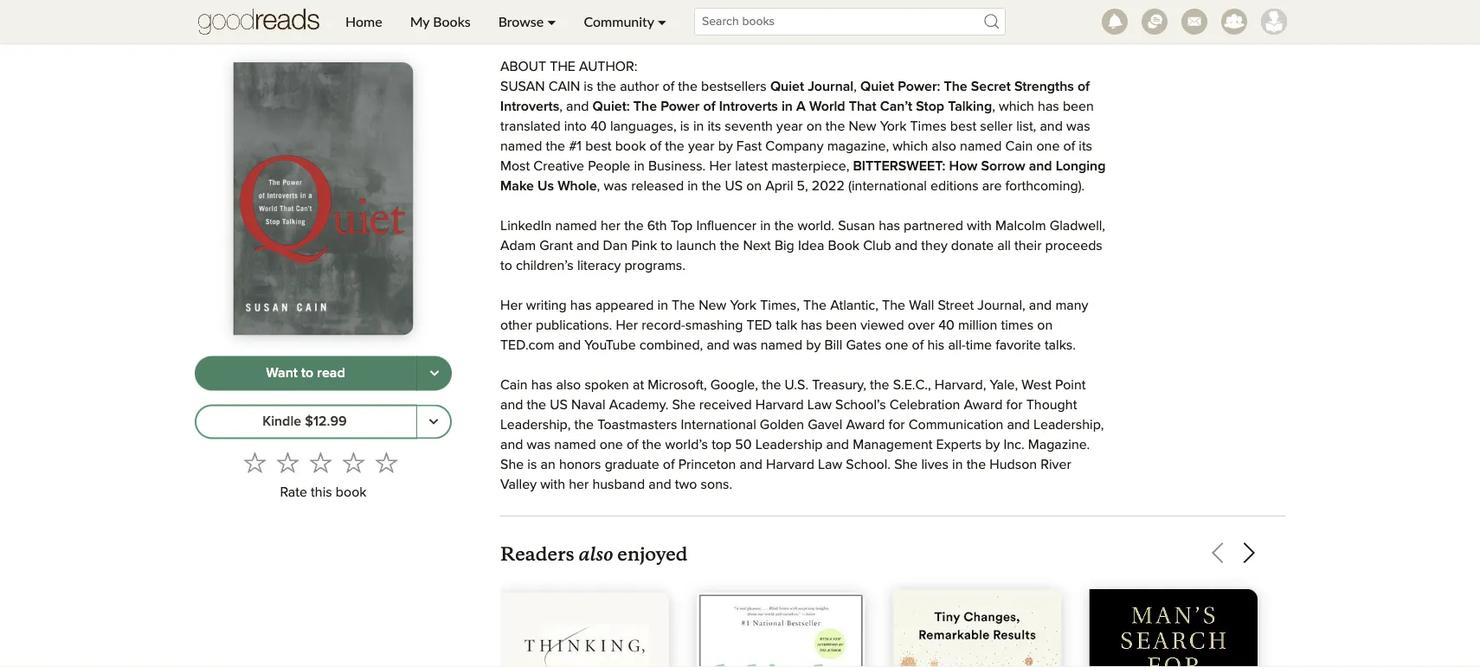 Task type: vqa. For each thing, say whether or not it's contained in the screenshot.
'translation)' inside the book giveaway for ovid's metamorphoses: a new translation (world literature in translation)
no



Task type: describe. For each thing, give the bounding box(es) containing it.
readers also enjoyed
[[501, 539, 688, 566]]

strengths
[[1015, 80, 1075, 94]]

enjoyed
[[618, 543, 688, 566]]

1 horizontal spatial best
[[951, 120, 977, 134]]

academy.
[[609, 399, 669, 413]]

this
[[311, 486, 332, 500]]

$12.99
[[305, 415, 347, 429]]

business.
[[649, 160, 706, 174]]

, for that
[[560, 100, 563, 114]]

top
[[712, 439, 732, 453]]

was inside , which has been translated into 40 languages, is in its seventh year on the new york times best seller list, and was named the #1 best book of the year by fast company magazine, which also named cain one of its most creative people in business. her latest masterpiece,
[[1067, 120, 1091, 134]]

and left two at left bottom
[[649, 479, 672, 492]]

yale,
[[990, 379, 1019, 393]]

received
[[700, 399, 752, 413]]

linkedin.com/in/susancain/ - instagram.com/susancainauthor/
[[501, 0, 705, 34]]

that
[[849, 100, 877, 114]]

on inside , which has been translated into 40 languages, is in its seventh year on the new york times best seller list, and was named the #1 best book of the year by fast company magazine, which also named cain one of its most creative people in business. her latest masterpiece,
[[807, 120, 823, 134]]

with inside cain has also spoken at microsoft, google, the u.s. treasury, the s.e.c., harvard, yale, west point and the us naval academy. she received harvard law school's celebration award for thought leadership, the toastmasters international golden gavel award for communication and leadership, and was named one of the world's top 50 leadership and management experts by inc. magazine. she is an honors graduate of princeton and harvard law school. she lives in the hudson river valley with her husband and two sons.
[[541, 479, 566, 492]]

other
[[501, 319, 533, 333]]

0 vertical spatial to
[[661, 240, 673, 253]]

0 horizontal spatial year
[[689, 140, 715, 154]]

with inside linkedin named her the 6th top influencer in the world. susan has partnered with malcolm gladwell, adam grant and dan pink to launch the next big idea book club and they donate all their proceeds to children's literacy programs.
[[967, 220, 992, 233]]

forthcoming).
[[1006, 180, 1085, 194]]

sons.
[[701, 479, 733, 492]]

2 leadership, from the left
[[1034, 419, 1105, 433]]

also inside , which has been translated into 40 languages, is in its seventh year on the new york times best seller list, and was named the #1 best book of the year by fast company magazine, which also named cain one of its most creative people in business. her latest masterpiece,
[[932, 140, 957, 154]]

home link
[[332, 0, 396, 43]]

was down people
[[604, 180, 628, 194]]

book
[[828, 240, 860, 253]]

idea
[[798, 240, 825, 253]]

named inside her writing has appeared in the new york times, the atlantic, the wall street journal, and many other publications. her record-smashing ted talk has been viewed over 40 million times on ted.com and youtube combined, and was named by bill gates one of his all-time favorite talks.
[[761, 339, 803, 353]]

also inside cain has also spoken at microsoft, google, the u.s. treasury, the s.e.c., harvard, yale, west point and the us naval academy. she received harvard law school's celebration award for thought leadership, the toastmasters international golden gavel award for communication and leadership, and was named one of the world's top 50 leadership and management experts by inc. magazine. she is an honors graduate of princeton and harvard law school. she lives in the hudson river valley with her husband and two sons.
[[557, 379, 581, 393]]

the down 'toastmasters'
[[642, 439, 662, 453]]

gavel
[[808, 419, 843, 433]]

was inside her writing has appeared in the new york times, the atlantic, the wall street journal, and many other publications. her record-smashing ted talk has been viewed over 40 million times on ted.com and youtube combined, and was named by bill gates one of his all-time favorite talks.
[[734, 339, 757, 353]]

author:
[[579, 60, 638, 74]]

▾ for community ▾
[[658, 13, 667, 30]]

of inside her writing has appeared in the new york times, the atlantic, the wall street journal, and many other publications. her record-smashing ted talk has been viewed over 40 million times on ted.com and youtube combined, and was named by bill gates one of his all-time favorite talks.
[[913, 339, 924, 353]]

of down languages,
[[650, 140, 662, 154]]

the down world
[[826, 120, 846, 134]]

lives
[[922, 459, 949, 472]]

big
[[775, 240, 795, 253]]

▾ for browse ▾
[[548, 13, 556, 30]]

1 horizontal spatial for
[[1007, 399, 1023, 413]]

golden
[[760, 419, 805, 433]]

linkedin
[[501, 220, 552, 233]]

rate 2 out of 5 image
[[277, 452, 299, 474]]

magazine,
[[828, 140, 890, 154]]

world
[[810, 100, 846, 114]]

stop
[[917, 100, 945, 114]]

all-
[[949, 339, 966, 353]]

0 vertical spatial law
[[808, 399, 832, 413]]

-
[[501, 20, 505, 34]]

the down business.
[[702, 180, 722, 194]]

york inside , which has been translated into 40 languages, is in its seventh year on the new york times best seller list, and was named the #1 best book of the year by fast company magazine, which also named cain one of its most creative people in business. her latest masterpiece,
[[881, 120, 907, 134]]

1 horizontal spatial award
[[964, 399, 1003, 413]]

cain inside cain has also spoken at microsoft, google, the u.s. treasury, the s.e.c., harvard, yale, west point and the us naval academy. she received harvard law school's celebration award for thought leadership, the toastmasters international golden gavel award for communication and leadership, and was named one of the world's top 50 leadership and management experts by inc. magazine. she is an honors graduate of princeton and harvard law school. she lives in the hudson river valley with her husband and two sons.
[[501, 379, 528, 393]]

the down naval
[[575, 419, 594, 433]]

communication
[[909, 419, 1004, 433]]

and down 50
[[740, 459, 763, 472]]

the down author:
[[597, 80, 617, 94]]

named up most
[[501, 140, 543, 154]]

the up languages,
[[634, 100, 657, 114]]

quiet inside quiet power: the secret strengths of introverts
[[861, 80, 895, 94]]

community ▾ link
[[570, 0, 681, 43]]

0 horizontal spatial she
[[501, 459, 524, 472]]

power:
[[898, 80, 941, 94]]

author
[[620, 80, 659, 94]]

books
[[433, 13, 471, 30]]

want to read button
[[195, 356, 417, 391]]

1 horizontal spatial its
[[1079, 140, 1093, 154]]

one inside her writing has appeared in the new york times, the atlantic, the wall street journal, and many other publications. her record-smashing ted talk has been viewed over 40 million times on ted.com and youtube combined, and was named by bill gates one of his all-time favorite talks.
[[886, 339, 909, 353]]

over
[[908, 319, 935, 333]]

and down ted.com
[[501, 399, 524, 413]]

the up record-
[[672, 299, 696, 313]]

us inside cain has also spoken at microsoft, google, the u.s. treasury, the s.e.c., harvard, yale, west point and the us naval academy. she received harvard law school's celebration award for thought leadership, the toastmasters international golden gavel award for communication and leadership, and was named one of the world's top 50 leadership and management experts by inc. magazine. she is an honors graduate of princeton and harvard law school. she lives in the hudson river valley with her husband and two sons.
[[550, 399, 568, 413]]

point
[[1056, 379, 1086, 393]]

40 inside her writing has appeared in the new york times, the atlantic, the wall street journal, and many other publications. her record-smashing ted talk has been viewed over 40 million times on ted.com and youtube combined, and was named by bill gates one of his all-time favorite talks.
[[939, 319, 955, 333]]

of inside about the author: susan cain is the author of the bestsellers quiet journal ,
[[663, 80, 675, 94]]

masterpiece,
[[772, 160, 850, 174]]

celebration
[[890, 399, 961, 413]]

50
[[736, 439, 752, 453]]

google,
[[711, 379, 759, 393]]

in inside her writing has appeared in the new york times, the atlantic, the wall street journal, and many other publications. her record-smashing ted talk has been viewed over 40 million times on ted.com and youtube combined, and was named by bill gates one of his all-time favorite talks.
[[658, 299, 669, 313]]

company
[[766, 140, 824, 154]]

been inside her writing has appeared in the new york times, the atlantic, the wall street journal, and many other publications. her record-smashing ted talk has been viewed over 40 million times on ted.com and youtube combined, and was named by bill gates one of his all-time favorite talks.
[[826, 319, 858, 333]]

leadership
[[756, 439, 823, 453]]

new inside , which has been translated into 40 languages, is in its seventh year on the new york times best seller list, and was named the #1 best book of the year by fast company magazine, which also named cain one of its most creative people in business. her latest masterpiece,
[[849, 120, 877, 134]]

2 horizontal spatial she
[[895, 459, 918, 472]]

my books
[[410, 13, 471, 30]]

and inside bittersweet: how sorrow and longing make us whole
[[1029, 160, 1053, 174]]

the up pink
[[625, 220, 644, 233]]

has right talk
[[801, 319, 823, 333]]

browse ▾
[[499, 13, 556, 30]]

kindle $12.99 link
[[195, 405, 417, 440]]

the up school's at the bottom right of page
[[870, 379, 890, 393]]

1 vertical spatial for
[[889, 419, 906, 433]]

thought
[[1027, 399, 1078, 413]]

is inside about the author: susan cain is the author of the bestsellers quiet journal ,
[[584, 80, 594, 94]]

wall
[[910, 299, 935, 313]]

her inside cain has also spoken at microsoft, google, the u.s. treasury, the s.e.c., harvard, yale, west point and the us naval academy. she received harvard law school's celebration award for thought leadership, the toastmasters international golden gavel award for communication and leadership, and was named one of the world's top 50 leadership and management experts by inc. magazine. she is an honors graduate of princeton and harvard law school. she lives in the hudson river valley with her husband and two sons.
[[569, 479, 589, 492]]

and up into
[[566, 100, 589, 114]]

browse
[[499, 13, 544, 30]]

grant
[[540, 240, 573, 253]]

, inside about the author: susan cain is the author of the bestsellers quiet journal ,
[[854, 80, 857, 94]]

cain inside , which has been translated into 40 languages, is in its seventh year on the new york times best seller list, and was named the #1 best book of the year by fast company magazine, which also named cain one of its most creative people in business. her latest masterpiece,
[[1006, 140, 1033, 154]]

partnered
[[904, 220, 964, 233]]

the up power in the left top of the page
[[678, 80, 698, 94]]

hudson
[[990, 459, 1038, 472]]

6th
[[648, 220, 667, 233]]

the left #1 on the top left of the page
[[546, 140, 566, 154]]

the down influencer
[[720, 240, 740, 253]]

in up released
[[634, 160, 645, 174]]

been inside , which has been translated into 40 languages, is in its seventh year on the new york times best seller list, and was named the #1 best book of the year by fast company magazine, which also named cain one of its most creative people in business. her latest masterpiece,
[[1063, 100, 1095, 114]]

1 vertical spatial law
[[818, 459, 843, 472]]

whole
[[558, 180, 597, 194]]

, which has been translated into 40 languages, is in its seventh year on the new york times best seller list, and was named the #1 best book of the year by fast company magazine, which also named cain one of its most creative people in business. her latest masterpiece,
[[501, 100, 1095, 174]]

, for its
[[993, 100, 996, 114]]

readers
[[501, 543, 575, 566]]

influencer
[[697, 220, 757, 233]]

microsoft,
[[648, 379, 707, 393]]

, for (international
[[597, 180, 600, 194]]

in down power in the left top of the page
[[694, 120, 704, 134]]

an
[[541, 459, 556, 472]]

read
[[317, 367, 345, 381]]

named down seller
[[961, 140, 1002, 154]]

a
[[797, 100, 806, 114]]

international
[[681, 419, 757, 433]]

0 vertical spatial harvard
[[756, 399, 804, 413]]

combined,
[[640, 339, 703, 353]]

time
[[966, 339, 993, 353]]

school's
[[836, 399, 887, 413]]

her inside , which has been translated into 40 languages, is in its seventh year on the new york times best seller list, and was named the #1 best book of the year by fast company magazine, which also named cain one of its most creative people in business. her latest masterpiece,
[[710, 160, 732, 174]]

of right power in the left top of the page
[[704, 100, 716, 114]]

and left they
[[895, 240, 918, 253]]

rate 1 out of 5 image
[[244, 452, 266, 474]]

youtube
[[585, 339, 636, 353]]

browse ▾ link
[[485, 0, 570, 43]]

world's
[[666, 439, 708, 453]]

to inside want to read button
[[301, 367, 314, 381]]

the inside quiet power: the secret strengths of introverts
[[944, 80, 968, 94]]

0 horizontal spatial book
[[336, 486, 367, 500]]

secret
[[972, 80, 1011, 94]]

literacy
[[578, 259, 621, 273]]

by inside , which has been translated into 40 languages, is in its seventh year on the new york times best seller list, and was named the #1 best book of the year by fast company magazine, which also named cain one of its most creative people in business. her latest masterpiece,
[[719, 140, 733, 154]]

launch
[[677, 240, 717, 253]]

top
[[671, 220, 693, 233]]

of down world's
[[663, 459, 675, 472]]

cain
[[549, 80, 580, 94]]

community
[[584, 13, 655, 30]]

1 vertical spatial best
[[586, 140, 612, 154]]

, was released in the us on april 5, 2022 (international editions are forthcoming).
[[597, 180, 1085, 194]]

40 inside , which has been translated into 40 languages, is in its seventh year on the new york times best seller list, and was named the #1 best book of the year by fast company magazine, which also named cain one of its most creative people in business. her latest masterpiece,
[[591, 120, 607, 134]]

the up the viewed
[[883, 299, 906, 313]]

atlantic,
[[831, 299, 879, 313]]

ted
[[747, 319, 773, 333]]

released
[[632, 180, 684, 194]]

and down smashing
[[707, 339, 730, 353]]



Task type: locate. For each thing, give the bounding box(es) containing it.
the down "experts"
[[967, 459, 987, 472]]

▾ right browse
[[548, 13, 556, 30]]

also up naval
[[557, 379, 581, 393]]

by inside cain has also spoken at microsoft, google, the u.s. treasury, the s.e.c., harvard, yale, west point and the us naval academy. she received harvard law school's celebration award for thought leadership, the toastmasters international golden gavel award for communication and leadership, and was named one of the world's top 50 leadership and management experts by inc. magazine. she is an honors graduate of princeton and harvard law school. she lives in the hudson river valley with her husband and two sons.
[[986, 439, 1001, 453]]

1 horizontal spatial by
[[807, 339, 821, 353]]

my books link
[[396, 0, 485, 43]]

is inside cain has also spoken at microsoft, google, the u.s. treasury, the s.e.c., harvard, yale, west point and the us naval academy. she received harvard law school's celebration award for thought leadership, the toastmasters international golden gavel award for communication and leadership, and was named one of the world's top 50 leadership and management experts by inc. magazine. she is an honors graduate of princeton and harvard law school. she lives in the hudson river valley with her husband and two sons.
[[528, 459, 537, 472]]

treasury,
[[813, 379, 867, 393]]

40
[[591, 120, 607, 134], [939, 319, 955, 333]]

2 vertical spatial one
[[600, 439, 623, 453]]

talk
[[776, 319, 798, 333]]

on inside her writing has appeared in the new york times, the atlantic, the wall street journal, and many other publications. her record-smashing ted talk has been viewed over 40 million times on ted.com and youtube combined, and was named by bill gates one of his all-time favorite talks.
[[1038, 319, 1053, 333]]

viewed
[[861, 319, 905, 333]]

0 vertical spatial cain
[[1006, 140, 1033, 154]]

rate this book element
[[195, 446, 452, 506]]

new
[[849, 120, 877, 134], [699, 299, 727, 313]]

0 vertical spatial its
[[708, 120, 722, 134]]

kindle $12.99
[[263, 415, 347, 429]]

all
[[998, 240, 1012, 253]]

are
[[983, 180, 1002, 194]]

introverts inside quiet power: the secret strengths of introverts
[[501, 100, 560, 114]]

rate
[[280, 486, 307, 500]]

1 horizontal spatial one
[[886, 339, 909, 353]]

linkedin.com/in/susancain/
[[508, 0, 672, 14]]

and up inc.
[[1008, 419, 1031, 433]]

to left "read"
[[301, 367, 314, 381]]

named inside cain has also spoken at microsoft, google, the u.s. treasury, the s.e.c., harvard, yale, west point and the us naval academy. she received harvard law school's celebration award for thought leadership, the toastmasters international golden gavel award for communication and leadership, and was named one of the world's top 50 leadership and management experts by inc. magazine. she is an honors graduate of princeton and harvard law school. she lives in the hudson river valley with her husband and two sons.
[[555, 439, 596, 453]]

and up valley
[[501, 439, 524, 453]]

1 horizontal spatial to
[[501, 259, 513, 273]]

1 vertical spatial york
[[730, 299, 757, 313]]

and inside , which has been translated into 40 languages, is in its seventh year on the new york times best seller list, and was named the #1 best book of the year by fast company magazine, which also named cain one of its most creative people in business. her latest masterpiece,
[[1041, 120, 1063, 134]]

writing
[[526, 299, 567, 313]]

of up power in the left top of the page
[[663, 80, 675, 94]]

rate 5 out of 5 image
[[375, 452, 398, 474]]

1 horizontal spatial is
[[584, 80, 594, 94]]

0 horizontal spatial 40
[[591, 120, 607, 134]]

for
[[1007, 399, 1023, 413], [889, 419, 906, 433]]

publications.
[[536, 319, 613, 333]]

0 horizontal spatial quiet
[[771, 80, 805, 94]]

2 horizontal spatial on
[[1038, 319, 1053, 333]]

us
[[725, 180, 743, 194], [550, 399, 568, 413]]

by left fast
[[719, 140, 733, 154]]

home image
[[198, 0, 320, 43]]

0 horizontal spatial cain
[[501, 379, 528, 393]]

leadership, up an
[[501, 419, 571, 433]]

rate 3 out of 5 image
[[310, 452, 332, 474]]

quiet inside about the author: susan cain is the author of the bestsellers quiet journal ,
[[771, 80, 805, 94]]

favorite
[[996, 339, 1042, 353]]

languages,
[[611, 120, 677, 134]]

the left naval
[[527, 399, 547, 413]]

introverts for quiet power: the secret strengths of introverts
[[501, 100, 560, 114]]

0 horizontal spatial by
[[719, 140, 733, 154]]

2 vertical spatial her
[[616, 319, 638, 333]]

named
[[501, 140, 543, 154], [961, 140, 1002, 154], [556, 220, 597, 233], [761, 339, 803, 353], [555, 439, 596, 453]]

0 horizontal spatial award
[[847, 419, 886, 433]]

1 introverts from the left
[[501, 100, 560, 114]]

year up business.
[[689, 140, 715, 154]]

one inside , which has been translated into 40 languages, is in its seventh year on the new york times best seller list, and was named the #1 best book of the year by fast company magazine, which also named cain one of its most creative people in business. her latest masterpiece,
[[1037, 140, 1060, 154]]

introverts
[[501, 100, 560, 114], [719, 100, 778, 114]]

2 vertical spatial on
[[1038, 319, 1053, 333]]

been up bill on the right bottom of page
[[826, 319, 858, 333]]

new inside her writing has appeared in the new york times, the atlantic, the wall street journal, and many other publications. her record-smashing ted talk has been viewed over 40 million times on ted.com and youtube combined, and was named by bill gates one of his all-time favorite talks.
[[699, 299, 727, 313]]

she down microsoft,
[[672, 399, 696, 413]]

and up literacy
[[577, 240, 600, 253]]

2 vertical spatial to
[[301, 367, 314, 381]]

community ▾
[[584, 13, 667, 30]]

is down power in the left top of the page
[[680, 120, 690, 134]]

2 vertical spatial by
[[986, 439, 1001, 453]]

1 vertical spatial its
[[1079, 140, 1093, 154]]

2 horizontal spatial her
[[710, 160, 732, 174]]

0 horizontal spatial on
[[747, 180, 762, 194]]

has inside cain has also spoken at microsoft, google, the u.s. treasury, the s.e.c., harvard, yale, west point and the us naval academy. she received harvard law school's celebration award for thought leadership, the toastmasters international golden gavel award for communication and leadership, and was named one of the world's top 50 leadership and management experts by inc. magazine. she is an honors graduate of princeton and harvard law school. she lives in the hudson river valley with her husband and two sons.
[[532, 379, 553, 393]]

0 horizontal spatial her
[[569, 479, 589, 492]]

book right this
[[336, 486, 367, 500]]

can't
[[881, 100, 913, 114]]

the
[[944, 80, 968, 94], [634, 100, 657, 114], [672, 299, 696, 313], [804, 299, 827, 313], [883, 299, 906, 313]]

want
[[266, 367, 298, 381]]

her down honors
[[569, 479, 589, 492]]

▾ inside the browse ▾ link
[[548, 13, 556, 30]]

award
[[964, 399, 1003, 413], [847, 419, 886, 433]]

named up honors
[[555, 439, 596, 453]]

the left u.s.
[[762, 379, 782, 393]]

of left the his
[[913, 339, 924, 353]]

0 vertical spatial her
[[710, 160, 732, 174]]

the
[[550, 60, 576, 74]]

donate
[[952, 240, 994, 253]]

its
[[708, 120, 722, 134], [1079, 140, 1093, 154]]

quiet up , and quiet: the power of introverts in a world that can't stop talking
[[771, 80, 805, 94]]

and up forthcoming).
[[1029, 160, 1053, 174]]

has inside , which has been translated into 40 languages, is in its seventh year on the new york times best seller list, and was named the #1 best book of the year by fast company magazine, which also named cain one of its most creative people in business. her latest masterpiece,
[[1038, 100, 1060, 114]]

to down 6th
[[661, 240, 673, 253]]

linkedin named her the 6th top influencer in the world. susan has partnered with malcolm gladwell, adam grant and dan pink to launch the next big idea book club and they donate all their proceeds to children's literacy programs.
[[501, 220, 1106, 273]]

in down business.
[[688, 180, 699, 194]]

and right list,
[[1041, 120, 1063, 134]]

0 vertical spatial with
[[967, 220, 992, 233]]

by left inc.
[[986, 439, 1001, 453]]

1 vertical spatial us
[[550, 399, 568, 413]]

management
[[853, 439, 933, 453]]

0 vertical spatial award
[[964, 399, 1003, 413]]

, up seller
[[993, 100, 996, 114]]

was inside cain has also spoken at microsoft, google, the u.s. treasury, the s.e.c., harvard, yale, west point and the us naval academy. she received harvard law school's celebration award for thought leadership, the toastmasters international golden gavel award for communication and leadership, and was named one of the world's top 50 leadership and management experts by inc. magazine. she is an honors graduate of princeton and harvard law school. she lives in the hudson river valley with her husband and two sons.
[[527, 439, 551, 453]]

0 horizontal spatial york
[[730, 299, 757, 313]]

0 horizontal spatial introverts
[[501, 100, 560, 114]]

seller
[[981, 120, 1013, 134]]

rating 0 out of 5 group
[[239, 446, 403, 479]]

her up other
[[501, 299, 523, 313]]

1 horizontal spatial 40
[[939, 319, 955, 333]]

0 vertical spatial new
[[849, 120, 877, 134]]

power
[[661, 100, 700, 114]]

of inside quiet power: the secret strengths of introverts
[[1078, 80, 1090, 94]]

law up the gavel
[[808, 399, 832, 413]]

on down world
[[807, 120, 823, 134]]

2 horizontal spatial by
[[986, 439, 1001, 453]]

introverts for , and quiet: the power of introverts in a world that can't stop talking
[[719, 100, 778, 114]]

book cover image
[[893, 590, 1062, 668], [1090, 590, 1258, 668], [501, 593, 669, 668], [697, 593, 866, 668]]

1 vertical spatial award
[[847, 419, 886, 433]]

0 horizontal spatial her
[[501, 299, 523, 313]]

with up donate
[[967, 220, 992, 233]]

york down "can't"
[[881, 120, 907, 134]]

1 vertical spatial one
[[886, 339, 909, 353]]

1 leadership, from the left
[[501, 419, 571, 433]]

many
[[1056, 299, 1089, 313]]

book inside , which has been translated into 40 languages, is in its seventh year on the new york times best seller list, and was named the #1 best book of the year by fast company magazine, which also named cain one of its most creative people in business. her latest masterpiece,
[[615, 140, 646, 154]]

1 horizontal spatial which
[[999, 100, 1035, 114]]

has down ted.com
[[532, 379, 553, 393]]

has inside linkedin named her the 6th top influencer in the world. susan has partnered with malcolm gladwell, adam grant and dan pink to launch the next big idea book club and they donate all their proceeds to children's literacy programs.
[[879, 220, 901, 233]]

proceeds
[[1046, 240, 1103, 253]]

1 horizontal spatial cain
[[1006, 140, 1033, 154]]

0 horizontal spatial leadership,
[[501, 419, 571, 433]]

, down people
[[597, 180, 600, 194]]

which up bittersweet:
[[893, 140, 929, 154]]

has
[[1038, 100, 1060, 114], [879, 220, 901, 233], [571, 299, 592, 313], [801, 319, 823, 333], [532, 379, 553, 393]]

for up management
[[889, 419, 906, 433]]

0 horizontal spatial with
[[541, 479, 566, 492]]

law left school. on the right bottom
[[818, 459, 843, 472]]

2 horizontal spatial one
[[1037, 140, 1060, 154]]

0 horizontal spatial one
[[600, 439, 623, 453]]

us left naval
[[550, 399, 568, 413]]

and down the gavel
[[827, 439, 850, 453]]

for down yale,
[[1007, 399, 1023, 413]]

husband
[[593, 479, 645, 492]]

0 vertical spatial 40
[[591, 120, 607, 134]]

1 ▾ from the left
[[548, 13, 556, 30]]

award down school's at the bottom right of page
[[847, 419, 886, 433]]

1 vertical spatial also
[[557, 379, 581, 393]]

one up graduate
[[600, 439, 623, 453]]

the right times, on the right top
[[804, 299, 827, 313]]

2 vertical spatial is
[[528, 459, 537, 472]]

2 horizontal spatial to
[[661, 240, 673, 253]]

in up next in the top right of the page
[[761, 220, 771, 233]]

1 vertical spatial 40
[[939, 319, 955, 333]]

1 vertical spatial her
[[501, 299, 523, 313]]

children's
[[516, 259, 574, 273]]

introverts up seventh in the top of the page
[[719, 100, 778, 114]]

her inside linkedin named her the 6th top influencer in the world. susan has partnered with malcolm gladwell, adam grant and dan pink to launch the next big idea book club and they donate all their proceeds to children's literacy programs.
[[601, 220, 621, 233]]

harvard down leadership
[[767, 459, 815, 472]]

0 horizontal spatial its
[[708, 120, 722, 134]]

0 horizontal spatial been
[[826, 319, 858, 333]]

0 horizontal spatial is
[[528, 459, 537, 472]]

cain down list,
[[1006, 140, 1033, 154]]

the up "big"
[[775, 220, 794, 233]]

million
[[959, 319, 998, 333]]

1 horizontal spatial her
[[601, 220, 621, 233]]

in inside linkedin named her the 6th top influencer in the world. susan has partnered with malcolm gladwell, adam grant and dan pink to launch the next big idea book club and they donate all their proceeds to children's literacy programs.
[[761, 220, 771, 233]]

0 horizontal spatial new
[[699, 299, 727, 313]]

her down the appeared
[[616, 319, 638, 333]]

her up dan
[[601, 220, 621, 233]]

None search field
[[681, 8, 1020, 36]]

editions
[[931, 180, 979, 194]]

in left a
[[782, 100, 793, 114]]

1 horizontal spatial year
[[777, 120, 803, 134]]

1 vertical spatial by
[[807, 339, 821, 353]]

cain down ted.com
[[501, 379, 528, 393]]

0 horizontal spatial best
[[586, 140, 612, 154]]

40 down street
[[939, 319, 955, 333]]

new up smashing
[[699, 299, 727, 313]]

street
[[938, 299, 975, 313]]

by
[[719, 140, 733, 154], [807, 339, 821, 353], [986, 439, 1001, 453]]

her left latest
[[710, 160, 732, 174]]

, down cain
[[560, 100, 563, 114]]

times
[[1002, 319, 1034, 333]]

about
[[501, 60, 547, 74]]

is right cain
[[584, 80, 594, 94]]

u.s.
[[785, 379, 809, 393]]

she
[[672, 399, 696, 413], [501, 459, 524, 472], [895, 459, 918, 472]]

also down times
[[932, 140, 957, 154]]

1 vertical spatial is
[[680, 120, 690, 134]]

her writing has appeared in the new york times, the atlantic, the wall street journal, and many other publications. her record-smashing ted talk has been viewed over 40 million times on ted.com and youtube combined, and was named by bill gates one of his all-time favorite talks.
[[501, 299, 1089, 353]]

0 vertical spatial book
[[615, 140, 646, 154]]

0 vertical spatial on
[[807, 120, 823, 134]]

1 vertical spatial harvard
[[767, 459, 815, 472]]

book
[[615, 140, 646, 154], [336, 486, 367, 500]]

valley
[[501, 479, 537, 492]]

cain
[[1006, 140, 1033, 154], [501, 379, 528, 393]]

pink
[[631, 240, 657, 253]]

quiet up that
[[861, 80, 895, 94]]

1 horizontal spatial been
[[1063, 100, 1095, 114]]

1 horizontal spatial quiet
[[861, 80, 895, 94]]

honors
[[559, 459, 602, 472]]

by inside her writing has appeared in the new york times, the atlantic, the wall street journal, and many other publications. her record-smashing ted talk has been viewed over 40 million times on ted.com and youtube combined, and was named by bill gates one of his all-time favorite talks.
[[807, 339, 821, 353]]

and up times
[[1030, 299, 1053, 313]]

1 vertical spatial new
[[699, 299, 727, 313]]

which up list,
[[999, 100, 1035, 114]]

leadership, up magazine.
[[1034, 419, 1105, 433]]

▾ inside 'community ▾' link
[[658, 13, 667, 30]]

1 horizontal spatial introverts
[[719, 100, 778, 114]]

make
[[501, 180, 534, 194]]

0 vertical spatial year
[[777, 120, 803, 134]]

2 quiet from the left
[[861, 80, 895, 94]]

has up 'publications.'
[[571, 299, 592, 313]]

susan
[[501, 80, 545, 94]]

profile image for bob builder. image
[[1262, 9, 1288, 35]]

rate this book
[[280, 486, 367, 500]]

has down strengths
[[1038, 100, 1060, 114]]

about the author: susan cain is the author of the bestsellers quiet journal ,
[[501, 60, 861, 94]]

seventh
[[725, 120, 773, 134]]

1 horizontal spatial she
[[672, 399, 696, 413]]

toastmasters
[[598, 419, 678, 433]]

1 vertical spatial been
[[826, 319, 858, 333]]

0 horizontal spatial to
[[301, 367, 314, 381]]

▾
[[548, 13, 556, 30], [658, 13, 667, 30]]

0 vertical spatial one
[[1037, 140, 1060, 154]]

introverts up 'translated'
[[501, 100, 560, 114]]

1 vertical spatial which
[[893, 140, 929, 154]]

york inside her writing has appeared in the new york times, the atlantic, the wall street journal, and many other publications. her record-smashing ted talk has been viewed over 40 million times on ted.com and youtube combined, and was named by bill gates one of his all-time favorite talks.
[[730, 299, 757, 313]]

1 horizontal spatial ▾
[[658, 13, 667, 30]]

april
[[766, 180, 794, 194]]

in inside cain has also spoken at microsoft, google, the u.s. treasury, the s.e.c., harvard, yale, west point and the us naval academy. she received harvard law school's celebration award for thought leadership, the toastmasters international golden gavel award for communication and leadership, and was named one of the world's top 50 leadership and management experts by inc. magazine. she is an honors graduate of princeton and harvard law school. she lives in the hudson river valley with her husband and two sons.
[[953, 459, 964, 472]]

instagram.com/susancainauthor/
[[508, 20, 705, 34]]

2 ▾ from the left
[[658, 13, 667, 30]]

year
[[777, 120, 803, 134], [689, 140, 715, 154]]

1 horizontal spatial her
[[616, 319, 638, 333]]

into
[[564, 120, 587, 134]]

1 vertical spatial on
[[747, 180, 762, 194]]

#1
[[569, 140, 582, 154]]

by left bill on the right bottom of page
[[807, 339, 821, 353]]

is inside , which has been translated into 40 languages, is in its seventh year on the new york times best seller list, and was named the #1 best book of the year by fast company magazine, which also named cain one of its most creative people in business. her latest masterpiece,
[[680, 120, 690, 134]]

(international
[[849, 180, 928, 194]]

40 right into
[[591, 120, 607, 134]]

my
[[410, 13, 430, 30]]

0 horizontal spatial for
[[889, 419, 906, 433]]

law
[[808, 399, 832, 413], [818, 459, 843, 472]]

the up business.
[[665, 140, 685, 154]]

of up longing
[[1064, 140, 1076, 154]]

book down languages,
[[615, 140, 646, 154]]

been down strengths
[[1063, 100, 1095, 114]]

Search by book title or ISBN text field
[[695, 8, 1006, 36]]

harvard up golden
[[756, 399, 804, 413]]

0 vertical spatial been
[[1063, 100, 1095, 114]]

0 horizontal spatial which
[[893, 140, 929, 154]]

1 horizontal spatial book
[[615, 140, 646, 154]]

1 vertical spatial with
[[541, 479, 566, 492]]

has up club
[[879, 220, 901, 233]]

1 vertical spatial her
[[569, 479, 589, 492]]

0 vertical spatial for
[[1007, 399, 1023, 413]]

1 quiet from the left
[[771, 80, 805, 94]]

river
[[1041, 459, 1072, 472]]

list,
[[1017, 120, 1037, 134]]

0 vertical spatial us
[[725, 180, 743, 194]]

5,
[[797, 180, 809, 194]]

1 horizontal spatial us
[[725, 180, 743, 194]]

1 horizontal spatial york
[[881, 120, 907, 134]]

smashing
[[686, 319, 744, 333]]

and down 'publications.'
[[558, 339, 581, 353]]

talks.
[[1045, 339, 1076, 353]]

with down an
[[541, 479, 566, 492]]

one up longing
[[1037, 140, 1060, 154]]

princeton
[[679, 459, 736, 472]]

of up graduate
[[627, 439, 639, 453]]

1 vertical spatial book
[[336, 486, 367, 500]]

ted.com
[[501, 339, 555, 353]]

one inside cain has also spoken at microsoft, google, the u.s. treasury, the s.e.c., harvard, yale, west point and the us naval academy. she received harvard law school's celebration award for thought leadership, the toastmasters international golden gavel award for communication and leadership, and was named one of the world's top 50 leadership and management experts by inc. magazine. she is an honors graduate of princeton and harvard law school. she lives in the hudson river valley with her husband and two sons.
[[600, 439, 623, 453]]

2 introverts from the left
[[719, 100, 778, 114]]

0 horizontal spatial us
[[550, 399, 568, 413]]

rate 4 out of 5 image
[[343, 452, 365, 474]]

on
[[807, 120, 823, 134], [747, 180, 762, 194], [1038, 319, 1053, 333]]

magazine.
[[1029, 439, 1091, 453]]

world.
[[798, 220, 835, 233]]

0 vertical spatial which
[[999, 100, 1035, 114]]

new down that
[[849, 120, 877, 134]]

talking
[[949, 100, 993, 114]]

1 vertical spatial to
[[501, 259, 513, 273]]

1 vertical spatial cain
[[501, 379, 528, 393]]

, inside , which has been translated into 40 languages, is in its seventh year on the new york times best seller list, and was named the #1 best book of the year by fast company magazine, which also named cain one of its most creative people in business. her latest masterpiece,
[[993, 100, 996, 114]]

1 horizontal spatial with
[[967, 220, 992, 233]]

naval
[[572, 399, 606, 413]]

named inside linkedin named her the 6th top influencer in the world. susan has partnered with malcolm gladwell, adam grant and dan pink to launch the next big idea book club and they donate all their proceeds to children's literacy programs.
[[556, 220, 597, 233]]

she up valley
[[501, 459, 524, 472]]

0 vertical spatial by
[[719, 140, 733, 154]]

2 vertical spatial also
[[579, 539, 614, 566]]

1 horizontal spatial leadership,
[[1034, 419, 1105, 433]]

in down "experts"
[[953, 459, 964, 472]]

cain has also spoken at microsoft, google, the u.s. treasury, the s.e.c., harvard, yale, west point and the us naval academy. she received harvard law school's celebration award for thought leadership, the toastmasters international golden gavel award for communication and leadership, and was named one of the world's top 50 leadership and management experts by inc. magazine. she is an honors graduate of princeton and harvard law school. she lives in the hudson river valley with her husband and two sons.
[[501, 379, 1105, 492]]

of right strengths
[[1078, 80, 1090, 94]]

in
[[782, 100, 793, 114], [694, 120, 704, 134], [634, 160, 645, 174], [688, 180, 699, 194], [761, 220, 771, 233], [658, 299, 669, 313], [953, 459, 964, 472]]



